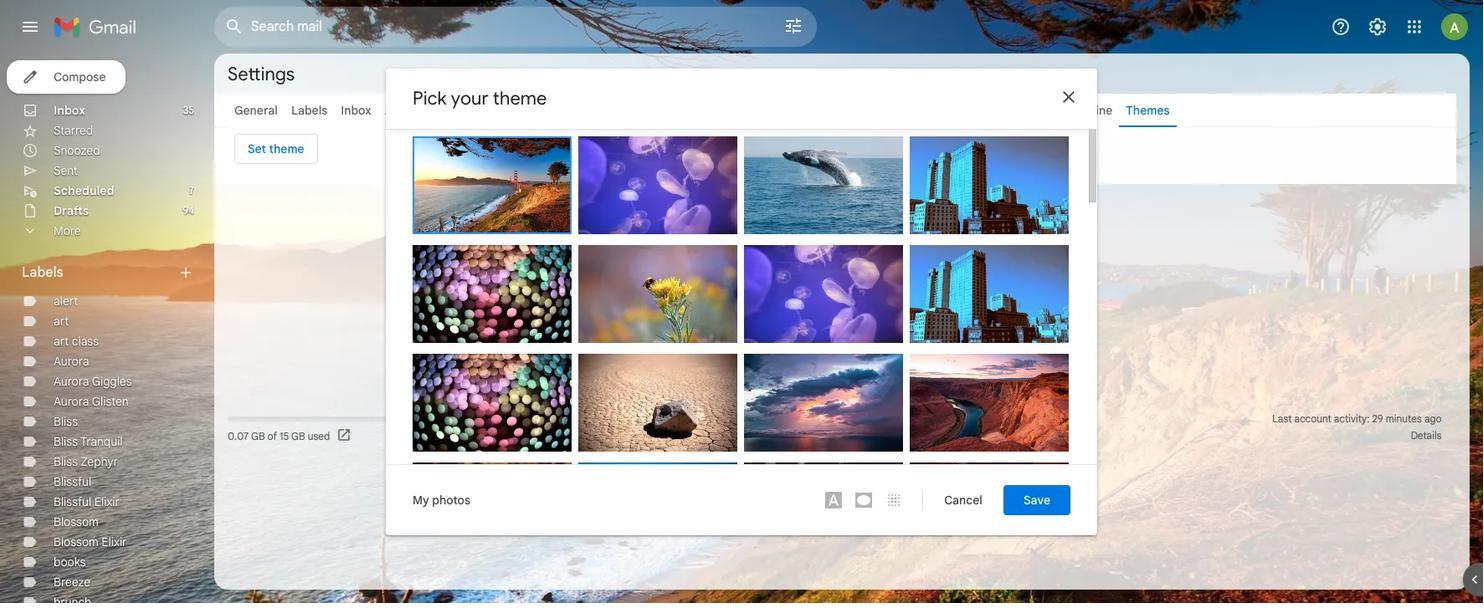 Task type: locate. For each thing, give the bounding box(es) containing it.
art down alert
[[54, 314, 69, 329]]

cancel
[[944, 493, 982, 508]]

inbox
[[54, 103, 85, 118], [341, 103, 371, 118]]

footer
[[214, 411, 1456, 444]]

blissful
[[54, 475, 91, 490], [54, 495, 91, 510]]

blossom link
[[54, 515, 99, 530]]

last account activity: 29 minutes ago details
[[1272, 413, 1442, 442]]

accounts and import
[[385, 103, 501, 118]]

by: gleff option
[[744, 136, 903, 247]]

aurora down art class 'link'
[[54, 354, 89, 369]]

starred
[[54, 123, 93, 138]]

activity:
[[1334, 413, 1370, 425]]

aurora up the bliss link
[[54, 394, 89, 409]]

filters and blocked addresses
[[514, 103, 680, 118]]

by:
[[424, 230, 439, 243], [754, 231, 769, 245], [920, 231, 935, 245], [423, 340, 437, 354], [588, 340, 603, 354], [920, 340, 935, 354], [423, 449, 437, 462], [588, 449, 603, 462], [754, 449, 769, 462], [920, 449, 935, 462]]

1 vertical spatial blossom
[[54, 535, 99, 550]]

art down art link
[[54, 334, 69, 349]]

0 vertical spatial bliss
[[54, 414, 78, 429]]

3 aurora from the top
[[54, 394, 89, 409]]

art class link
[[54, 334, 99, 349]]

used
[[308, 430, 330, 442]]

1 vertical spatial aurora
[[54, 374, 89, 389]]

labels inside navigation
[[22, 264, 63, 281]]

0 horizontal spatial labels
[[22, 264, 63, 281]]

2 vertical spatial aurora
[[54, 394, 89, 409]]

elixir down blissful elixir link
[[102, 535, 127, 550]]

0 vertical spatial aurora
[[54, 354, 89, 369]]

bliss up blissful link
[[54, 454, 78, 470]]

1 and from the left
[[440, 103, 461, 118]]

and for filters
[[551, 103, 572, 118]]

2 vertical spatial bliss
[[54, 454, 78, 470]]

1 · from the left
[[789, 413, 791, 425]]

inbox link
[[54, 103, 85, 118], [341, 103, 371, 118]]

snoozed
[[54, 143, 100, 158]]

and left import
[[440, 103, 461, 118]]

program policies link
[[835, 413, 911, 425]]

1 vertical spatial labels
[[22, 264, 63, 281]]

and for accounts
[[440, 103, 461, 118]]

0 horizontal spatial ·
[[789, 413, 791, 425]]

by: romain guy
[[424, 230, 499, 243], [920, 231, 994, 245], [423, 340, 497, 354], [588, 340, 663, 354], [920, 340, 994, 354], [423, 449, 497, 462], [588, 449, 663, 462], [920, 449, 994, 462]]

blossom
[[54, 515, 99, 530], [54, 535, 99, 550]]

0 vertical spatial blissful
[[54, 475, 91, 490]]

1 horizontal spatial by: grzegorz głowaty option
[[744, 354, 903, 464]]

1 vertical spatial art
[[54, 334, 69, 349]]

0 horizontal spatial animals
[[588, 231, 626, 245]]

2 inbox link from the left
[[341, 103, 371, 118]]

aurora
[[54, 354, 89, 369], [54, 374, 89, 389], [54, 394, 89, 409]]

1 aurora from the top
[[54, 354, 89, 369]]

1 inbox from the left
[[54, 103, 85, 118]]

1 vertical spatial animals
[[754, 340, 792, 354]]

sent link
[[54, 163, 78, 178]]

None search field
[[214, 7, 817, 47]]

inbox inside labels navigation
[[54, 103, 85, 118]]

0 vertical spatial art
[[54, 314, 69, 329]]

breeze link
[[54, 575, 91, 590]]

follow link to manage storage image
[[337, 428, 353, 444]]

1 horizontal spatial ·
[[830, 413, 832, 425]]

0 vertical spatial labels
[[291, 103, 327, 118]]

art
[[54, 314, 69, 329], [54, 334, 69, 349]]

labels for labels link
[[291, 103, 327, 118]]

inbox right labels link
[[341, 103, 371, 118]]

0 vertical spatial blossom
[[54, 515, 99, 530]]

labels heading
[[22, 264, 177, 281]]

aurora down aurora link
[[54, 374, 89, 389]]

elixir
[[94, 495, 120, 510], [102, 535, 127, 550]]

0 horizontal spatial animals option
[[578, 136, 737, 247]]

1 horizontal spatial labels
[[291, 103, 327, 118]]

by: grzegorz głowaty option
[[744, 354, 903, 464], [413, 462, 572, 560]]

2 aurora from the top
[[54, 374, 89, 389]]

blossom down blissful elixir link
[[54, 515, 99, 530]]

gb right 15
[[291, 430, 305, 442]]

terms link
[[758, 413, 786, 425]]

alert link
[[54, 294, 78, 309]]

pick
[[413, 87, 447, 109]]

0 horizontal spatial and
[[440, 103, 461, 118]]

privacy link
[[794, 413, 827, 425]]

2 inbox from the left
[[341, 103, 371, 118]]

and
[[440, 103, 461, 118], [551, 103, 572, 118]]

labels up alert link
[[22, 264, 63, 281]]

1 horizontal spatial inbox link
[[341, 103, 371, 118]]

photos
[[432, 493, 470, 508]]

inbox link right labels link
[[341, 103, 371, 118]]

footer containing terms
[[214, 411, 1456, 444]]

accounts and import link
[[385, 103, 501, 118]]

save
[[1024, 493, 1050, 508]]

pick your theme
[[413, 87, 547, 109]]

blossom down blossom link
[[54, 535, 99, 550]]

scheduled
[[54, 183, 114, 198]]

blissful down the bliss zephyr link
[[54, 475, 91, 490]]

accounts
[[385, 103, 437, 118]]

by: romain guy option
[[413, 136, 572, 245], [910, 136, 1069, 247], [413, 245, 572, 355], [578, 245, 737, 355], [910, 245, 1069, 355], [413, 354, 572, 464], [578, 354, 737, 464], [910, 354, 1069, 464], [910, 462, 1069, 560]]

guy
[[480, 230, 499, 243], [975, 231, 994, 245], [478, 340, 497, 354], [644, 340, 663, 354], [975, 340, 994, 354], [478, 449, 497, 462], [644, 449, 663, 462], [975, 449, 994, 462]]

29
[[1372, 413, 1383, 425]]

· right terms link on the bottom right
[[789, 413, 791, 425]]

2 art from the top
[[54, 334, 69, 349]]

0 horizontal spatial inbox
[[54, 103, 85, 118]]

1 horizontal spatial and
[[551, 103, 572, 118]]

2 blossom from the top
[[54, 535, 99, 550]]

grzegorz
[[771, 449, 815, 462]]

blissful down blissful link
[[54, 495, 91, 510]]

gb
[[251, 430, 265, 442], [291, 430, 305, 442]]

by: inside option
[[754, 231, 769, 245]]

bliss up bliss tranquil link
[[54, 414, 78, 429]]

0 horizontal spatial gb
[[251, 430, 265, 442]]

inbox up starred
[[54, 103, 85, 118]]

my
[[413, 493, 429, 508]]

2 and from the left
[[551, 103, 572, 118]]

alert
[[54, 294, 78, 309]]

inbox for 2nd inbox link from right
[[54, 103, 85, 118]]

alert art art class aurora aurora giggles aurora glisten bliss bliss tranquil bliss zephyr blissful blissful elixir blossom blossom elixir books breeze
[[54, 294, 132, 590]]

94
[[183, 204, 194, 217]]

1 horizontal spatial animals
[[754, 340, 792, 354]]

0 horizontal spatial inbox link
[[54, 103, 85, 118]]

·
[[789, 413, 791, 425], [830, 413, 832, 425]]

zephyr
[[81, 454, 118, 470]]

0 vertical spatial animals
[[588, 231, 626, 245]]

bliss
[[54, 414, 78, 429], [54, 434, 78, 449], [54, 454, 78, 470]]

2 bliss from the top
[[54, 434, 78, 449]]

breeze
[[54, 575, 91, 590]]

books
[[54, 555, 86, 570]]

filters and blocked addresses link
[[514, 103, 680, 118]]

gb left of
[[251, 430, 265, 442]]

0.07
[[228, 430, 249, 442]]

2 · from the left
[[830, 413, 832, 425]]

themes
[[1126, 103, 1170, 118]]

animals for rightmost animals option
[[754, 340, 792, 354]]

elixir up blossom link
[[94, 495, 120, 510]]

0 horizontal spatial by: grzegorz głowaty option
[[413, 462, 572, 560]]

inbox for first inbox link from the right
[[341, 103, 371, 118]]

bliss down the bliss link
[[54, 434, 78, 449]]

1 horizontal spatial inbox
[[341, 103, 371, 118]]

animals option
[[578, 136, 737, 247], [744, 245, 903, 355]]

minutes
[[1386, 413, 1422, 425]]

drafts
[[54, 203, 89, 218]]

and right filters
[[551, 103, 572, 118]]

1 horizontal spatial gb
[[291, 430, 305, 442]]

1 vertical spatial bliss
[[54, 434, 78, 449]]

1 vertical spatial blissful
[[54, 495, 91, 510]]

labels right general link
[[291, 103, 327, 118]]

· right privacy
[[830, 413, 832, 425]]

inbox link up starred
[[54, 103, 85, 118]]



Task type: vqa. For each thing, say whether or not it's contained in the screenshot.
top the small-
no



Task type: describe. For each thing, give the bounding box(es) containing it.
1 inbox link from the left
[[54, 103, 85, 118]]

labels link
[[291, 103, 327, 118]]

aurora link
[[54, 354, 89, 369]]

offline link
[[1075, 103, 1113, 118]]

blissful link
[[54, 475, 91, 490]]

compose
[[54, 69, 106, 85]]

2 gb from the left
[[291, 430, 305, 442]]

7
[[189, 184, 194, 197]]

1 bliss from the top
[[54, 414, 78, 429]]

35
[[183, 104, 194, 116]]

starred snoozed sent
[[54, 123, 100, 178]]

bliss tranquil link
[[54, 434, 123, 449]]

2 blissful from the top
[[54, 495, 91, 510]]

blocked
[[575, 103, 619, 118]]

offline
[[1075, 103, 1113, 118]]

by: grzegorz głowaty option containing by: grzegorz głowaty
[[744, 354, 903, 464]]

my photos button
[[399, 485, 484, 515]]

general link
[[234, 103, 278, 118]]

sent
[[54, 163, 78, 178]]

1 horizontal spatial animals option
[[744, 245, 903, 355]]

class
[[72, 334, 99, 349]]

details
[[1411, 429, 1442, 442]]

labels navigation
[[0, 54, 214, 603]]

15
[[280, 430, 289, 442]]

account
[[1294, 413, 1332, 425]]

search mail image
[[219, 12, 249, 42]]

my photos
[[413, 493, 470, 508]]

support image
[[1331, 17, 1351, 37]]

głowaty
[[818, 449, 858, 462]]

save button
[[1004, 485, 1071, 515]]

by: grzegorz głowaty
[[754, 449, 858, 462]]

theme
[[493, 87, 547, 109]]

filters
[[514, 103, 548, 118]]

settings
[[228, 62, 295, 85]]

ago
[[1425, 413, 1442, 425]]

scheduled link
[[54, 183, 114, 198]]

terms
[[758, 413, 786, 425]]

by: greg bullock option
[[744, 462, 903, 560]]

more
[[54, 223, 81, 239]]

settings image
[[1368, 17, 1388, 37]]

glisten
[[92, 394, 129, 409]]

details link
[[1411, 429, 1442, 442]]

snoozed link
[[54, 143, 100, 158]]

last
[[1272, 413, 1292, 425]]

more button
[[0, 221, 201, 241]]

3 bliss from the top
[[54, 454, 78, 470]]

drafts link
[[54, 203, 89, 218]]

0 vertical spatial elixir
[[94, 495, 120, 510]]

1 blossom from the top
[[54, 515, 99, 530]]

1 art from the top
[[54, 314, 69, 329]]

themes link
[[1126, 103, 1170, 118]]

import
[[464, 103, 501, 118]]

blossom elixir link
[[54, 535, 127, 550]]

privacy
[[794, 413, 827, 425]]

tranquil
[[80, 434, 123, 449]]

policies
[[876, 413, 911, 425]]

of
[[268, 430, 277, 442]]

program
[[835, 413, 874, 425]]

advanced search options image
[[777, 9, 810, 43]]

giggles
[[92, 374, 132, 389]]

main menu image
[[20, 17, 40, 37]]

addresses
[[622, 103, 680, 118]]

lake tahoe option
[[578, 462, 737, 560]]

0.07 gb of 15 gb used
[[228, 430, 330, 442]]

aurora giggles link
[[54, 374, 132, 389]]

terms · privacy · program policies
[[758, 413, 911, 425]]

bliss zephyr link
[[54, 454, 118, 470]]

1 blissful from the top
[[54, 475, 91, 490]]

aurora glisten link
[[54, 394, 129, 409]]

compose button
[[7, 60, 126, 94]]

cancel button
[[930, 485, 997, 515]]

gleff
[[772, 231, 793, 245]]

labels for labels heading
[[22, 264, 63, 281]]

animals for left animals option
[[588, 231, 626, 245]]

bliss link
[[54, 414, 78, 429]]

pick your theme alert dialog
[[386, 68, 1097, 560]]

1 gb from the left
[[251, 430, 265, 442]]

by: gleff
[[754, 231, 793, 245]]

books link
[[54, 555, 86, 570]]

1 vertical spatial elixir
[[102, 535, 127, 550]]

blissful elixir link
[[54, 495, 120, 510]]

art link
[[54, 314, 69, 329]]

pick your theme heading
[[413, 87, 547, 109]]

general
[[234, 103, 278, 118]]

starred link
[[54, 123, 93, 138]]

your
[[451, 87, 489, 109]]



